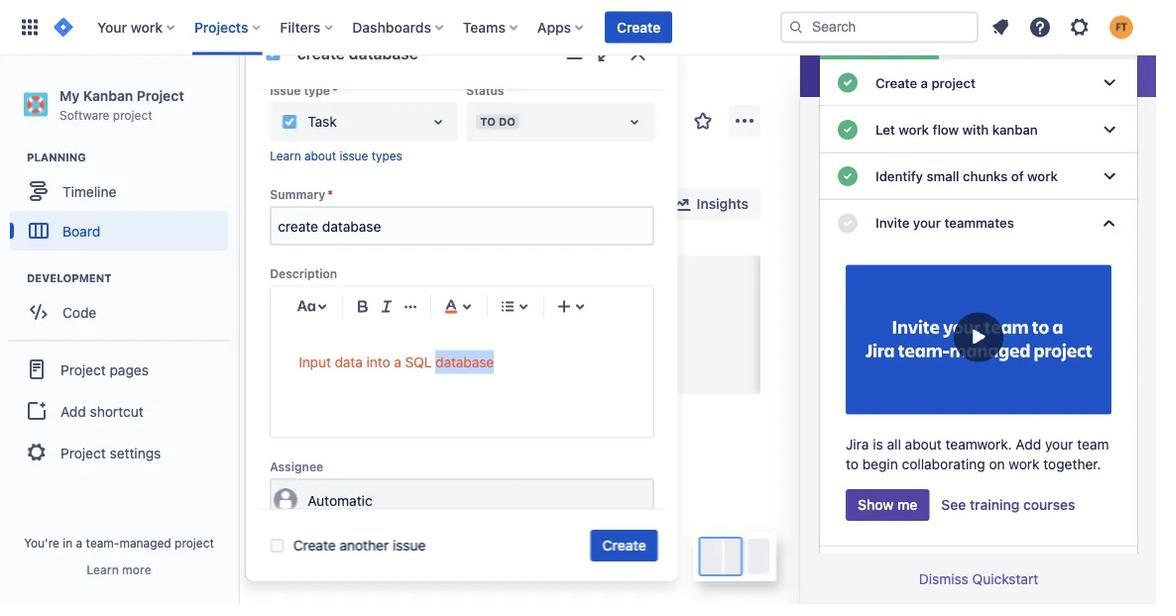 Task type: describe. For each thing, give the bounding box(es) containing it.
search image
[[788, 19, 804, 35]]

open image
[[426, 111, 450, 134]]

dismiss
[[919, 572, 969, 588]]

issue inside 'create issue' button
[[362, 319, 396, 335]]

show me
[[858, 497, 918, 514]]

software
[[59, 108, 109, 122]]

input data into a sql database
[[298, 355, 494, 371]]

assignee
[[269, 461, 323, 475]]

jira is all about teamwork. add your team to begin collaborating on work together.
[[846, 437, 1109, 473]]

development image
[[3, 267, 27, 291]]

add people image
[[458, 192, 482, 216]]

to
[[846, 457, 859, 473]]

apps button
[[531, 11, 591, 43]]

type
[[303, 84, 330, 98]]

1 vertical spatial to do
[[293, 272, 330, 286]]

settings
[[110, 445, 161, 461]]

you're
[[24, 536, 59, 550]]

text styles image
[[294, 296, 318, 319]]

more image
[[733, 109, 757, 133]]

group by
[[497, 197, 553, 210]]

minimize image
[[563, 42, 587, 65]]

kanban
[[992, 122, 1038, 138]]

create for create a project
[[876, 75, 917, 91]]

chunks
[[963, 169, 1008, 184]]

project up open icon at top
[[429, 83, 474, 99]]

dashboards button
[[346, 11, 451, 43]]

board link
[[10, 211, 228, 251]]

learn for learn about issue types
[[269, 149, 301, 163]]

0 horizontal spatial to
[[293, 272, 309, 286]]

1 vertical spatial *
[[327, 188, 333, 202]]

work inside the jira is all about teamwork. add your team to begin collaborating on work together.
[[1009, 457, 1040, 473]]

my kanban project software project
[[59, 87, 184, 122]]

work inside identify small chunks of work dropdown button
[[1027, 169, 1058, 184]]

group
[[497, 197, 536, 210]]

create another issue
[[293, 538, 426, 554]]

learn about issue types link
[[269, 149, 402, 163]]

shortcut
[[90, 403, 144, 420]]

filters button
[[274, 11, 340, 43]]

planning
[[27, 151, 86, 164]]

my for my kanban project
[[354, 83, 373, 99]]

Search field
[[780, 11, 979, 43]]

1 horizontal spatial do
[[498, 116, 515, 129]]

identify small chunks of work
[[876, 169, 1058, 184]]

team
[[1077, 437, 1109, 453]]

flow
[[933, 122, 959, 138]]

checked image for let
[[836, 118, 860, 142]]

your inside the jira is all about teamwork. add your team to begin collaborating on work together.
[[1045, 437, 1073, 453]]

in progress
[[572, 272, 652, 286]]

with
[[962, 122, 989, 138]]

identify small chunks of work button
[[820, 153, 1137, 200]]

collaborating
[[902, 457, 985, 473]]

kan
[[280, 121, 327, 149]]

board
[[62, 223, 100, 239]]

apps
[[537, 19, 571, 35]]

together.
[[1043, 457, 1101, 473]]

quickstart
[[972, 572, 1038, 588]]

my kanban project link
[[354, 79, 474, 103]]

create button inside primary "element"
[[605, 11, 672, 43]]

Search this board text field
[[280, 186, 371, 222]]

1 vertical spatial create button
[[591, 530, 658, 562]]

jira
[[846, 437, 869, 453]]

dashboards
[[352, 19, 431, 35]]

into
[[366, 355, 390, 371]]

managed
[[119, 536, 171, 550]]

kan board
[[280, 121, 392, 149]]

your profile and settings image
[[1110, 15, 1133, 39]]

your work
[[97, 19, 163, 35]]

teams
[[463, 19, 506, 35]]

appswitcher icon image
[[18, 15, 42, 39]]

begin
[[862, 457, 898, 473]]

automatic image
[[273, 489, 297, 513]]

banner containing your work
[[0, 0, 1157, 56]]

lists image
[[496, 296, 519, 319]]

task
[[307, 114, 336, 131]]

add shortcut
[[60, 403, 144, 420]]

description
[[269, 268, 337, 282]]

development
[[27, 272, 112, 285]]

checked image
[[836, 212, 860, 235]]

primary element
[[12, 0, 780, 55]]

issue
[[269, 84, 300, 98]]

your inside dropdown button
[[913, 215, 941, 231]]

board
[[332, 121, 392, 149]]

dismiss quickstart link
[[919, 572, 1038, 588]]

invite
[[876, 215, 910, 231]]

projects button
[[188, 11, 268, 43]]

progress
[[588, 272, 652, 286]]

in
[[63, 536, 73, 550]]

issue for about
[[339, 149, 368, 163]]

more
[[122, 563, 151, 577]]

add shortcut button
[[8, 392, 230, 432]]

insights
[[697, 196, 749, 212]]

create database
[[297, 44, 418, 63]]

open image
[[622, 111, 646, 134]]

0 vertical spatial *
[[332, 84, 337, 98]]

project up 'add shortcut'
[[60, 362, 106, 378]]

2 vertical spatial project
[[175, 536, 214, 550]]

another
[[340, 538, 389, 554]]

training
[[970, 497, 1020, 514]]

small
[[927, 169, 959, 184]]

learn about issue types
[[269, 149, 402, 163]]



Task type: locate. For each thing, give the bounding box(es) containing it.
see
[[941, 497, 966, 514]]

database right sql
[[435, 355, 494, 371]]

projects link
[[278, 79, 330, 103]]

issue down board at the left top of the page
[[339, 149, 368, 163]]

planning image
[[3, 146, 27, 170]]

automations menu button icon image
[[657, 109, 681, 132]]

checked image up checked icon
[[836, 165, 860, 188]]

your right invite
[[913, 215, 941, 231]]

work inside 'your work' dropdown button
[[131, 19, 163, 35]]

code link
[[10, 293, 228, 332]]

1 vertical spatial project
[[113, 108, 152, 122]]

project pages
[[60, 362, 149, 378]]

2 vertical spatial issue
[[393, 538, 426, 554]]

1 horizontal spatial learn
[[269, 149, 301, 163]]

me
[[897, 497, 918, 514]]

work right on
[[1009, 457, 1040, 473]]

0 horizontal spatial to do
[[293, 272, 330, 286]]

teamwork.
[[945, 437, 1012, 453]]

my inside my kanban project software project
[[59, 87, 80, 104]]

1 horizontal spatial a
[[393, 355, 401, 371]]

issue right another
[[393, 538, 426, 554]]

2 horizontal spatial a
[[921, 75, 928, 91]]

0 horizontal spatial a
[[76, 536, 83, 550]]

my
[[354, 83, 373, 99], [59, 87, 80, 104]]

create for create issue
[[314, 319, 358, 335]]

planning group
[[10, 150, 237, 257]]

2 horizontal spatial project
[[932, 75, 976, 91]]

0 vertical spatial project
[[932, 75, 976, 91]]

0 vertical spatial database
[[349, 44, 418, 63]]

progress bar
[[820, 50, 1137, 59]]

filters
[[280, 19, 321, 35]]

a right into
[[393, 355, 401, 371]]

project inside dropdown button
[[932, 75, 976, 91]]

my up the software
[[59, 87, 80, 104]]

project pages link
[[8, 348, 230, 392]]

project settings link
[[8, 432, 230, 475]]

about down kan board
[[304, 149, 336, 163]]

chevron image inside identify small chunks of work dropdown button
[[1098, 165, 1121, 188]]

issue
[[339, 149, 368, 163], [362, 319, 396, 335], [393, 538, 426, 554]]

your work button
[[91, 11, 182, 43]]

courses
[[1023, 497, 1075, 514]]

1 horizontal spatial add
[[1016, 437, 1041, 453]]

0 vertical spatial chevron image
[[1098, 71, 1121, 95]]

* right type
[[332, 84, 337, 98]]

data
[[334, 355, 362, 371]]

checked image inside identify small chunks of work dropdown button
[[836, 165, 860, 188]]

to do up text styles icon
[[293, 272, 330, 286]]

is
[[873, 437, 883, 453]]

sql
[[405, 355, 431, 371]]

2 checked image from the top
[[836, 118, 860, 142]]

1 vertical spatial add
[[1016, 437, 1041, 453]]

1 vertical spatial your
[[1045, 437, 1073, 453]]

to do down status
[[480, 116, 515, 129]]

checked image for create
[[836, 71, 860, 95]]

group containing project pages
[[8, 340, 230, 481]]

a up let work flow with kanban
[[921, 75, 928, 91]]

italic ⌘i image
[[375, 296, 398, 319]]

1 horizontal spatial your
[[1045, 437, 1073, 453]]

create inside button
[[314, 319, 358, 335]]

0 horizontal spatial do
[[312, 272, 330, 286]]

1 horizontal spatial database
[[435, 355, 494, 371]]

input
[[298, 355, 331, 371]]

0 vertical spatial chevron image
[[1098, 118, 1121, 142]]

show me button
[[846, 490, 929, 521]]

star kan board image
[[691, 109, 715, 133]]

*
[[332, 84, 337, 98], [327, 188, 333, 202]]

jira software image
[[52, 15, 75, 39], [52, 15, 75, 39]]

1 vertical spatial a
[[393, 355, 401, 371]]

create
[[297, 44, 345, 63]]

sidebar navigation image
[[216, 79, 260, 119]]

to down status
[[480, 116, 495, 129]]

project inside my kanban project software project
[[113, 108, 152, 122]]

checked image inside create a project dropdown button
[[836, 71, 860, 95]]

kanban for my kanban project
[[377, 83, 425, 99]]

add inside the jira is all about teamwork. add your team to begin collaborating on work together.
[[1016, 437, 1041, 453]]

settings image
[[1068, 15, 1092, 39]]

bold ⌘b image
[[351, 296, 375, 319]]

3 checked image from the top
[[836, 165, 860, 188]]

funky town image
[[412, 188, 444, 220]]

kanban
[[377, 83, 425, 99], [83, 87, 133, 104]]

discard & close image
[[626, 42, 650, 65]]

learn down kan
[[269, 149, 301, 163]]

create issue
[[314, 319, 396, 335]]

1 vertical spatial about
[[905, 437, 942, 453]]

checked image left let at right top
[[836, 118, 860, 142]]

Description - Main content area, start typing to enter text. text field
[[298, 351, 625, 411]]

kanban for my kanban project software project
[[83, 87, 133, 104]]

code
[[62, 304, 96, 321]]

chevron image for identify small chunks of work
[[1098, 165, 1121, 188]]

status
[[466, 84, 504, 98]]

teammates
[[944, 215, 1014, 231]]

kanban down create database
[[377, 83, 425, 99]]

0 horizontal spatial learn
[[87, 563, 119, 577]]

database inside "description - main content area, start typing to enter text." text box
[[435, 355, 494, 371]]

project
[[429, 83, 474, 99], [137, 87, 184, 104], [60, 362, 106, 378], [60, 445, 106, 461]]

0 vertical spatial checked image
[[836, 71, 860, 95]]

add inside button
[[60, 403, 86, 420]]

checked image for identify
[[836, 165, 860, 188]]

group
[[8, 340, 230, 481]]

learn inside button
[[87, 563, 119, 577]]

kanban inside my kanban project software project
[[83, 87, 133, 104]]

identify
[[876, 169, 923, 184]]

chevron image for create a project
[[1098, 71, 1121, 95]]

0 horizontal spatial project
[[113, 108, 152, 122]]

do up text styles icon
[[312, 272, 330, 286]]

invite your teammates
[[876, 215, 1014, 231]]

create inside dropdown button
[[876, 75, 917, 91]]

0 vertical spatial to do
[[480, 116, 515, 129]]

0 vertical spatial to
[[480, 116, 495, 129]]

1 vertical spatial do
[[312, 272, 330, 286]]

* right summary
[[327, 188, 333, 202]]

1 vertical spatial learn
[[87, 563, 119, 577]]

0 horizontal spatial kanban
[[83, 87, 133, 104]]

chevron image inside invite your teammates dropdown button
[[1098, 212, 1121, 235]]

on
[[989, 457, 1005, 473]]

projects inside dropdown button
[[194, 19, 248, 35]]

you're in a team-managed project
[[24, 536, 214, 550]]

a right in
[[76, 536, 83, 550]]

project down 'your work' dropdown button
[[137, 87, 184, 104]]

chevron image right of
[[1098, 165, 1121, 188]]

1 chevron image from the top
[[1098, 71, 1121, 95]]

chevron image for invite your teammates
[[1098, 212, 1121, 235]]

1 horizontal spatial about
[[905, 437, 942, 453]]

0 horizontal spatial projects
[[194, 19, 248, 35]]

0 vertical spatial about
[[304, 149, 336, 163]]

chevron image for let work flow with kanban
[[1098, 118, 1121, 142]]

chevron image right kanban
[[1098, 118, 1121, 142]]

project
[[932, 75, 976, 91], [113, 108, 152, 122], [175, 536, 214, 550]]

in
[[572, 272, 584, 286]]

video poster image
[[846, 257, 1112, 423]]

create database image
[[265, 46, 281, 61]]

my for my kanban project software project
[[59, 87, 80, 104]]

banner
[[0, 0, 1157, 56]]

to do
[[480, 116, 515, 129], [293, 272, 330, 286]]

dismiss quickstart
[[919, 572, 1038, 588]]

work right the your
[[131, 19, 163, 35]]

1 vertical spatial chevron image
[[1098, 212, 1121, 235]]

a inside text box
[[393, 355, 401, 371]]

timeline link
[[10, 172, 228, 211]]

1 horizontal spatial projects
[[278, 83, 330, 99]]

invite your teammates button
[[820, 200, 1137, 247]]

teams button
[[457, 11, 525, 43]]

1 vertical spatial to
[[293, 272, 309, 286]]

1 checked image from the top
[[836, 71, 860, 95]]

0 horizontal spatial about
[[304, 149, 336, 163]]

work right of
[[1027, 169, 1058, 184]]

create issue button
[[283, 309, 540, 345]]

None text field
[[271, 209, 652, 245]]

project up let work flow with kanban
[[932, 75, 976, 91]]

work
[[131, 19, 163, 35], [899, 122, 929, 138], [1027, 169, 1058, 184], [1009, 457, 1040, 473]]

database down dashboards
[[349, 44, 418, 63]]

work inside the let work flow with kanban dropdown button
[[899, 122, 929, 138]]

0 horizontal spatial add
[[60, 403, 86, 420]]

project right "managed"
[[175, 536, 214, 550]]

your up together.
[[1045, 437, 1073, 453]]

1 horizontal spatial to
[[480, 116, 495, 129]]

checked image
[[836, 71, 860, 95], [836, 118, 860, 142], [836, 165, 860, 188]]

1 vertical spatial issue
[[362, 319, 396, 335]]

create
[[617, 19, 661, 35], [876, 75, 917, 91], [314, 319, 358, 335], [293, 538, 336, 554], [602, 538, 646, 554]]

add left the shortcut
[[60, 403, 86, 420]]

play video image
[[954, 313, 1003, 362]]

go full screen image
[[595, 42, 618, 65]]

see training courses
[[941, 497, 1075, 514]]

notifications image
[[989, 15, 1012, 39]]

my down create database
[[354, 83, 373, 99]]

0 horizontal spatial my
[[59, 87, 80, 104]]

1 horizontal spatial kanban
[[377, 83, 425, 99]]

development group
[[10, 271, 237, 338]]

a inside dropdown button
[[921, 75, 928, 91]]

insights button
[[657, 188, 761, 220]]

add
[[60, 403, 86, 420], [1016, 437, 1041, 453]]

all
[[887, 437, 901, 453]]

issue for another
[[393, 538, 426, 554]]

learn down "team-"
[[87, 563, 119, 577]]

let work flow with kanban button
[[820, 106, 1137, 153]]

do down status
[[498, 116, 515, 129]]

0 vertical spatial learn
[[269, 149, 301, 163]]

0 vertical spatial do
[[498, 116, 515, 129]]

checked image down search field in the right of the page
[[836, 71, 860, 95]]

0 vertical spatial a
[[921, 75, 928, 91]]

1 horizontal spatial to do
[[480, 116, 515, 129]]

timeline
[[62, 183, 116, 200]]

0 horizontal spatial your
[[913, 215, 941, 231]]

1 vertical spatial projects
[[278, 83, 330, 99]]

my inside my kanban project link
[[354, 83, 373, 99]]

2 chevron image from the top
[[1098, 165, 1121, 188]]

create inside primary "element"
[[617, 19, 661, 35]]

1 vertical spatial chevron image
[[1098, 165, 1121, 188]]

project settings
[[60, 445, 161, 461]]

about up collaborating
[[905, 437, 942, 453]]

your
[[913, 215, 941, 231], [1045, 437, 1073, 453]]

learn more button
[[87, 562, 151, 578]]

kanban up the software
[[83, 87, 133, 104]]

about inside the jira is all about teamwork. add your team to begin collaborating on work together.
[[905, 437, 942, 453]]

chevron image inside the let work flow with kanban dropdown button
[[1098, 118, 1121, 142]]

add right teamwork.
[[1016, 437, 1041, 453]]

1 vertical spatial database
[[435, 355, 494, 371]]

2 vertical spatial a
[[76, 536, 83, 550]]

pages
[[110, 362, 149, 378]]

checked image inside the let work flow with kanban dropdown button
[[836, 118, 860, 142]]

of
[[1011, 169, 1024, 184]]

play invite your teammates video image
[[846, 257, 1112, 423]]

0 vertical spatial add
[[60, 403, 86, 420]]

issue up into
[[362, 319, 396, 335]]

project right the software
[[113, 108, 152, 122]]

1 horizontal spatial project
[[175, 536, 214, 550]]

chevron image
[[1098, 118, 1121, 142], [1098, 165, 1121, 188]]

create for create another issue
[[293, 538, 336, 554]]

create a project
[[876, 75, 976, 91]]

chevron image
[[1098, 71, 1121, 95], [1098, 212, 1121, 235]]

projects for projects link
[[278, 83, 330, 99]]

0 vertical spatial create button
[[605, 11, 672, 43]]

projects for projects dropdown button
[[194, 19, 248, 35]]

to up text styles icon
[[293, 272, 309, 286]]

summary
[[269, 188, 325, 202]]

project down 'add shortcut'
[[60, 445, 106, 461]]

1 vertical spatial checked image
[[836, 118, 860, 142]]

learn more
[[87, 563, 151, 577]]

projects up the sidebar navigation image
[[194, 19, 248, 35]]

learn for learn more
[[87, 563, 119, 577]]

do
[[498, 116, 515, 129], [312, 272, 330, 286]]

more formatting image
[[398, 296, 422, 319]]

types
[[371, 149, 402, 163]]

project inside my kanban project software project
[[137, 87, 184, 104]]

2 vertical spatial checked image
[[836, 165, 860, 188]]

my kanban project
[[354, 83, 474, 99]]

2 chevron image from the top
[[1098, 212, 1121, 235]]

team-
[[86, 536, 119, 550]]

1 chevron image from the top
[[1098, 118, 1121, 142]]

projects up task in the top of the page
[[278, 83, 330, 99]]

1 horizontal spatial my
[[354, 83, 373, 99]]

work right let at right top
[[899, 122, 929, 138]]

let work flow with kanban
[[876, 122, 1038, 138]]

0 horizontal spatial database
[[349, 44, 418, 63]]

0 vertical spatial your
[[913, 215, 941, 231]]

help image
[[1028, 15, 1052, 39]]

0 vertical spatial projects
[[194, 19, 248, 35]]

0 vertical spatial issue
[[339, 149, 368, 163]]

insights image
[[669, 192, 693, 216]]



Task type: vqa. For each thing, say whether or not it's contained in the screenshot.
This link will be opened in a new tab icon
no



